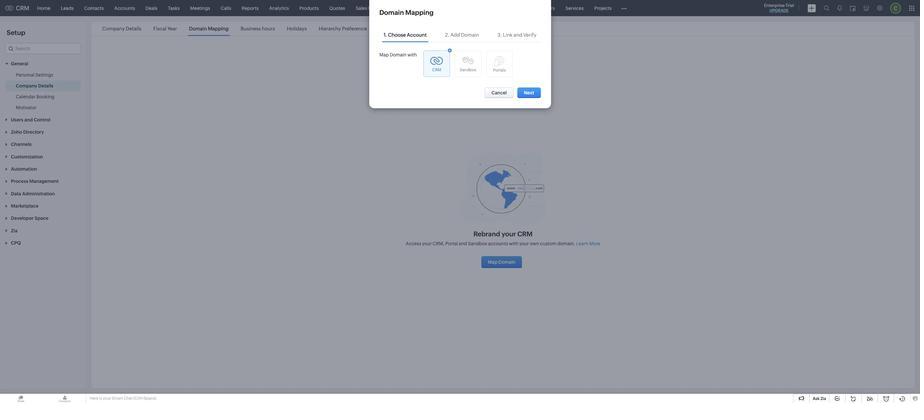 Task type: locate. For each thing, give the bounding box(es) containing it.
0 vertical spatial sandbox
[[460, 68, 476, 72]]

learn
[[576, 241, 588, 246]]

holidays link
[[286, 26, 308, 31]]

2 horizontal spatial crm
[[517, 230, 533, 238]]

company details down personal settings
[[16, 83, 53, 89]]

tasks link
[[163, 0, 185, 16]]

rebrand your crm access your crm, portal and sandbox accounts with your own custom domain. learn more
[[406, 230, 600, 246]]

map inside "button"
[[488, 260, 497, 265]]

0 vertical spatial company
[[102, 26, 125, 31]]

company
[[102, 26, 125, 31], [16, 83, 37, 89]]

settings
[[35, 73, 53, 78]]

personal settings
[[16, 73, 53, 78]]

1 orders from the left
[[368, 5, 383, 11]]

with inside rebrand your crm access your crm, portal and sandbox accounts with your own custom domain. learn more
[[509, 241, 518, 246]]

company details link down accounts
[[101, 26, 142, 31]]

map domain with
[[379, 52, 417, 58]]

sandbox
[[460, 68, 476, 72], [468, 241, 487, 246]]

domain mapping up 1. choose account 'tab'
[[379, 9, 434, 16]]

domain mapping down "meetings"
[[189, 26, 229, 31]]

0 vertical spatial domain mapping
[[379, 9, 434, 16]]

details up booking
[[38, 83, 53, 89]]

purchase
[[393, 5, 413, 11]]

sandbox down the rebrand
[[468, 241, 487, 246]]

1 horizontal spatial mapping
[[405, 9, 434, 16]]

purchase orders link
[[388, 0, 434, 16]]

1 vertical spatial company details link
[[16, 83, 53, 89]]

mapping
[[405, 9, 434, 16], [208, 26, 229, 31]]

details inside list
[[126, 26, 141, 31]]

0 horizontal spatial map
[[379, 52, 389, 58]]

0 horizontal spatial company
[[16, 83, 37, 89]]

sales
[[356, 5, 367, 11]]

domain
[[379, 9, 404, 16], [189, 26, 207, 31], [390, 52, 407, 58], [498, 260, 515, 265]]

company details inside list
[[102, 26, 141, 31]]

with right accounts
[[509, 241, 518, 246]]

0 horizontal spatial orders
[[368, 5, 383, 11]]

mapping down calls link
[[208, 26, 229, 31]]

list
[[96, 21, 373, 36]]

list containing company details
[[96, 21, 373, 36]]

account
[[407, 32, 427, 38]]

quotes
[[329, 5, 345, 11]]

with down the account
[[407, 52, 417, 58]]

chat
[[124, 397, 133, 401]]

sandbox left the portals
[[460, 68, 476, 72]]

is
[[99, 397, 102, 401]]

1 horizontal spatial company details link
[[101, 26, 142, 31]]

contacts
[[84, 5, 104, 11]]

1 vertical spatial company details
[[16, 83, 53, 89]]

fiscal year link
[[152, 26, 178, 31]]

mapping inside list
[[208, 26, 229, 31]]

chats image
[[0, 394, 42, 404]]

1 horizontal spatial company
[[102, 26, 125, 31]]

tasks
[[168, 5, 180, 11]]

your left own
[[519, 241, 529, 246]]

map down accounts
[[488, 260, 497, 265]]

domain mapping inside list
[[189, 26, 229, 31]]

company details link
[[101, 26, 142, 31], [16, 83, 53, 89]]

1 vertical spatial with
[[509, 241, 518, 246]]

calls link
[[215, 0, 236, 16]]

map for map domain with
[[379, 52, 389, 58]]

company details
[[102, 26, 141, 31], [16, 83, 53, 89]]

orders right sales
[[368, 5, 383, 11]]

orders right purchase
[[414, 5, 429, 11]]

map
[[379, 52, 389, 58], [488, 260, 497, 265]]

purchase orders
[[393, 5, 429, 11]]

0 vertical spatial mapping
[[405, 9, 434, 16]]

1 vertical spatial sandbox
[[468, 241, 487, 246]]

orders for sales orders
[[368, 5, 383, 11]]

company up calendar
[[16, 83, 37, 89]]

0 vertical spatial details
[[126, 26, 141, 31]]

enterprise-trial upgrade
[[764, 3, 794, 13]]

1 vertical spatial crm
[[432, 68, 441, 72]]

0 vertical spatial company details link
[[101, 26, 142, 31]]

orders
[[368, 5, 383, 11], [414, 5, 429, 11]]

1 vertical spatial map
[[488, 260, 497, 265]]

quotes link
[[324, 0, 350, 16]]

1 vertical spatial mapping
[[208, 26, 229, 31]]

accounts link
[[109, 0, 140, 16]]

your
[[502, 230, 516, 238], [422, 241, 432, 246], [519, 241, 529, 246], [103, 397, 111, 401]]

1 horizontal spatial orders
[[414, 5, 429, 11]]

0 horizontal spatial details
[[38, 83, 53, 89]]

business
[[241, 26, 261, 31]]

1 horizontal spatial details
[[126, 26, 141, 31]]

details inside general region
[[38, 83, 53, 89]]

0 vertical spatial company details
[[102, 26, 141, 31]]

portals
[[493, 68, 506, 73]]

1 vertical spatial details
[[38, 83, 53, 89]]

1 horizontal spatial with
[[509, 241, 518, 246]]

analytics link
[[264, 0, 294, 16]]

0 horizontal spatial company details
[[16, 83, 53, 89]]

company details link down personal settings
[[16, 83, 53, 89]]

calendar booking
[[16, 94, 54, 100]]

0 vertical spatial map
[[379, 52, 389, 58]]

details down accounts link
[[126, 26, 141, 31]]

2 vertical spatial crm
[[517, 230, 533, 238]]

personal
[[16, 73, 34, 78]]

personal settings link
[[16, 72, 53, 78]]

company down accounts
[[102, 26, 125, 31]]

with
[[407, 52, 417, 58], [509, 241, 518, 246]]

2 orders from the left
[[414, 5, 429, 11]]

calendar
[[16, 94, 35, 100]]

hours
[[262, 26, 275, 31]]

1 vertical spatial company
[[16, 83, 37, 89]]

year
[[167, 26, 177, 31]]

map down 1. on the top left of page
[[379, 52, 389, 58]]

setup
[[7, 29, 25, 36]]

trial
[[786, 3, 794, 8]]

0 horizontal spatial domain mapping
[[189, 26, 229, 31]]

home link
[[32, 0, 56, 16]]

contacts link
[[79, 0, 109, 16]]

sales orders
[[356, 5, 383, 11]]

0 horizontal spatial mapping
[[208, 26, 229, 31]]

domain mapping link
[[188, 26, 230, 31]]

motivator
[[16, 105, 37, 111]]

company details down accounts
[[102, 26, 141, 31]]

1 vertical spatial domain mapping
[[189, 26, 229, 31]]

0 horizontal spatial crm
[[16, 5, 29, 12]]

booking
[[36, 94, 54, 100]]

1.
[[384, 32, 387, 38]]

1 horizontal spatial map
[[488, 260, 497, 265]]

domain mapping
[[379, 9, 434, 16], [189, 26, 229, 31]]

1 horizontal spatial company details
[[102, 26, 141, 31]]

choose
[[388, 32, 406, 38]]

mapping up the account
[[405, 9, 434, 16]]

0 vertical spatial with
[[407, 52, 417, 58]]

(ctrl+space)
[[133, 397, 156, 401]]

create menu element
[[804, 0, 820, 16]]

1 horizontal spatial domain mapping
[[379, 9, 434, 16]]

crm,
[[433, 241, 444, 246]]



Task type: describe. For each thing, give the bounding box(es) containing it.
next
[[524, 90, 534, 96]]

hierarchy preference
[[319, 26, 367, 31]]

projects
[[594, 5, 612, 11]]

access
[[406, 241, 421, 246]]

company inside list
[[102, 26, 125, 31]]

portal
[[445, 241, 458, 246]]

deals
[[146, 5, 157, 11]]

hierarchy preference link
[[318, 26, 368, 31]]

contacts image
[[44, 394, 86, 404]]

0 vertical spatial crm
[[16, 5, 29, 12]]

custom
[[540, 241, 556, 246]]

hierarchy
[[319, 26, 341, 31]]

products link
[[294, 0, 324, 16]]

general region
[[0, 70, 86, 114]]

your left the crm,
[[422, 241, 432, 246]]

next button
[[517, 88, 541, 98]]

here
[[90, 397, 98, 401]]

products
[[299, 5, 319, 11]]

own
[[530, 241, 539, 246]]

your right is
[[103, 397, 111, 401]]

map domain button
[[481, 256, 522, 268]]

accounts
[[114, 5, 135, 11]]

ask
[[813, 397, 820, 402]]

zia
[[820, 397, 826, 402]]

meetings link
[[185, 0, 215, 16]]

create menu image
[[808, 4, 816, 12]]

sales orders link
[[350, 0, 388, 16]]

upgrade
[[770, 8, 788, 13]]

projects link
[[589, 0, 617, 16]]

vendors link
[[532, 0, 560, 16]]

holidays
[[287, 26, 307, 31]]

crm link
[[5, 5, 29, 12]]

enterprise-
[[764, 3, 786, 8]]

more
[[589, 241, 600, 246]]

calendar booking link
[[16, 94, 54, 100]]

business hours
[[241, 26, 275, 31]]

domain inside list
[[189, 26, 207, 31]]

ask zia
[[813, 397, 826, 402]]

here is your smart chat (ctrl+space)
[[90, 397, 156, 401]]

cancel
[[491, 90, 507, 96]]

company inside general region
[[16, 83, 37, 89]]

vendors
[[537, 5, 555, 11]]

1. choose account tab list
[[379, 28, 541, 42]]

motivator link
[[16, 105, 37, 111]]

general
[[11, 61, 28, 67]]

company details inside general region
[[16, 83, 53, 89]]

leads link
[[56, 0, 79, 16]]

home
[[37, 5, 50, 11]]

reports
[[242, 5, 259, 11]]

1. choose account
[[384, 32, 427, 38]]

services link
[[560, 0, 589, 16]]

domain.
[[557, 241, 575, 246]]

leads
[[61, 5, 74, 11]]

fiscal
[[153, 26, 166, 31]]

calls
[[221, 5, 231, 11]]

business hours link
[[240, 26, 276, 31]]

domain inside "button"
[[498, 260, 515, 265]]

and
[[459, 241, 467, 246]]

general button
[[0, 58, 86, 70]]

meetings
[[190, 5, 210, 11]]

crm inside rebrand your crm access your crm, portal and sandbox accounts with your own custom domain. learn more
[[517, 230, 533, 238]]

1. choose account tab
[[382, 28, 428, 42]]

accounts
[[488, 241, 508, 246]]

map domain
[[488, 260, 515, 265]]

your up accounts
[[502, 230, 516, 238]]

0 horizontal spatial with
[[407, 52, 417, 58]]

map for map domain
[[488, 260, 497, 265]]

1 horizontal spatial crm
[[432, 68, 441, 72]]

fiscal year
[[153, 26, 177, 31]]

sandbox inside rebrand your crm access your crm, portal and sandbox accounts with your own custom domain. learn more
[[468, 241, 487, 246]]

smart
[[112, 397, 123, 401]]

orders for purchase orders
[[414, 5, 429, 11]]

services
[[565, 5, 584, 11]]

reports link
[[236, 0, 264, 16]]

deals link
[[140, 0, 163, 16]]

0 horizontal spatial company details link
[[16, 83, 53, 89]]

analytics
[[269, 5, 289, 11]]

rebrand
[[473, 230, 500, 238]]

preference
[[342, 26, 367, 31]]

cancel button
[[485, 88, 514, 98]]



Task type: vqa. For each thing, say whether or not it's contained in the screenshot.
My corresponding to My Upcoming Meetings
no



